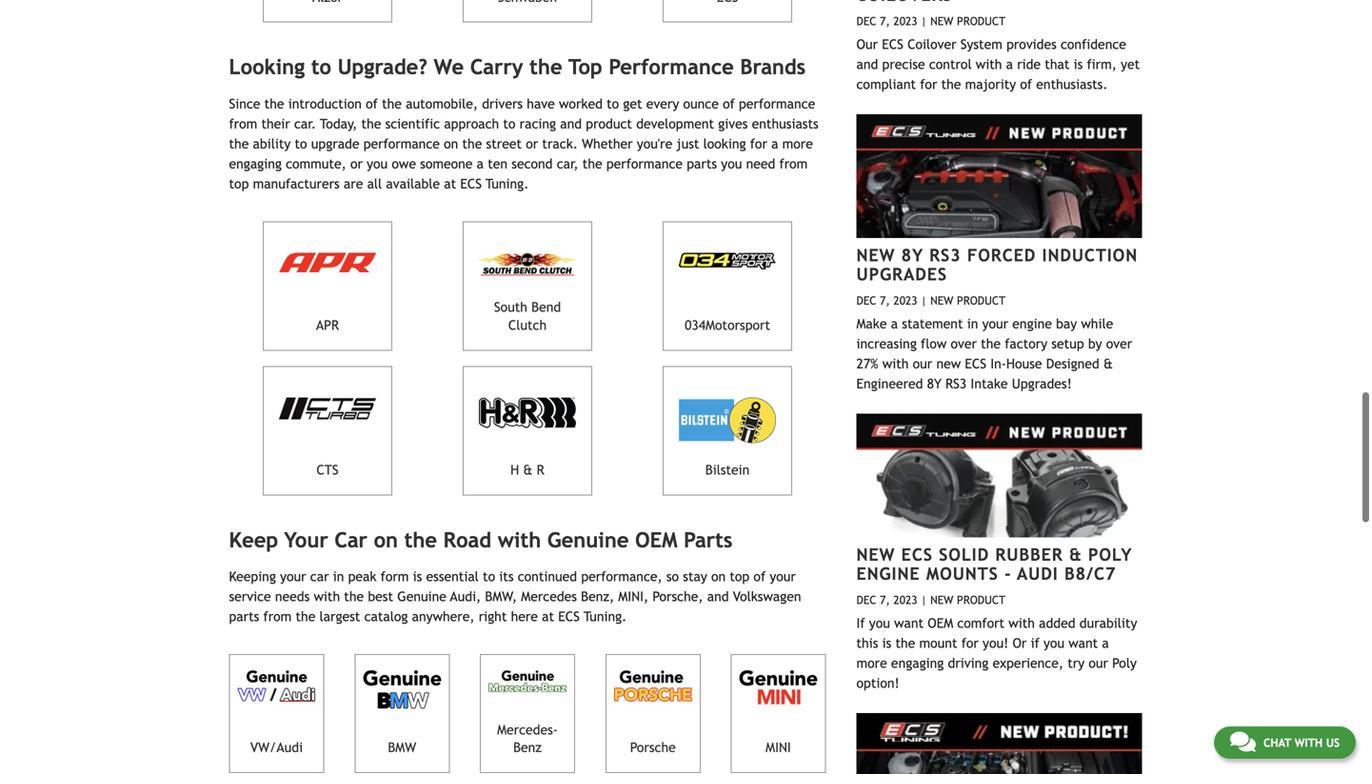 Task type: locate. For each thing, give the bounding box(es) containing it.
new ecs solid rubber & poly engine mounts - audi b8/c7 image
[[857, 414, 1143, 538]]

7, inside dec 7, 2023 | new product make a statement in your engine bay while increasing flow over the factory setup by over 27% with our new ecs in-house designed & engineered 8y rs3 intake upgrades!
[[880, 294, 891, 307]]

benz
[[514, 740, 542, 756]]

new up statement
[[931, 294, 954, 307]]

2 product from the top
[[958, 294, 1006, 307]]

just
[[677, 136, 700, 151]]

mercedes- benz link
[[480, 655, 575, 774]]

dec 7, 2023 | new product if you want oem comfort with added durability this is the mount for you! or if you want a more engaging driving experience, try our poly option!
[[857, 593, 1138, 691]]

1 vertical spatial or
[[351, 156, 363, 171]]

1 vertical spatial performance
[[364, 136, 440, 151]]

best
[[368, 589, 394, 605]]

product inside dec 7, 2023 | new product make a statement in your engine bay while increasing flow over the factory setup by over 27% with our new ecs in-house designed & engineered 8y rs3 intake upgrades!
[[958, 294, 1006, 307]]

3 product from the top
[[958, 593, 1006, 607]]

0 vertical spatial performance
[[739, 96, 816, 111]]

parts inside keeping your car in peak form is essential to its continued performance, so stay on top of your service needs with the best genuine audi, bmw, mercedes benz, mini, porsche, and volkswagen parts from the largest catalog anywhere, right here at ecs tuning.
[[229, 609, 259, 625]]

1 vertical spatial oem
[[928, 616, 954, 631]]

1 horizontal spatial parts
[[687, 156, 717, 171]]

oem up 'mount' on the right of the page
[[928, 616, 954, 631]]

0 vertical spatial &
[[1104, 356, 1114, 371]]

keep your car on the road with genuine oem parts
[[229, 528, 733, 552]]

| up 'mount' on the right of the page
[[921, 593, 927, 607]]

& right audi
[[1070, 545, 1083, 565]]

1 horizontal spatial over
[[1107, 336, 1133, 351]]

0 horizontal spatial engaging
[[229, 156, 282, 171]]

0 vertical spatial parts
[[687, 156, 717, 171]]

in
[[968, 316, 979, 331], [333, 569, 344, 585]]

2 vertical spatial for
[[962, 636, 979, 651]]

0 horizontal spatial performance
[[364, 136, 440, 151]]

their
[[261, 116, 290, 131]]

engaging down 'mount' on the right of the page
[[892, 656, 944, 671]]

and inside dec 7, 2023 | new product our ecs coilover system provides confidence and precise control with a ride that is firm, yet compliant for the majority of enthusiasts.
[[857, 56, 879, 72]]

for inside dec 7, 2023 | new product our ecs coilover system provides confidence and precise control with a ride that is firm, yet compliant for the majority of enthusiasts.
[[921, 76, 938, 92]]

manufacturers
[[253, 176, 340, 191]]

benz,
[[581, 589, 615, 605]]

oem
[[636, 528, 678, 552], [928, 616, 954, 631]]

available
[[386, 176, 440, 191]]

of inside keeping your car in peak form is essential to its continued performance, so stay on top of your service needs with the best genuine audi, bmw, mercedes benz, mini, porsche, and volkswagen parts from the largest catalog anywhere, right here at ecs tuning.
[[754, 569, 766, 585]]

a down enthusiasts
[[772, 136, 779, 151]]

on inside keeping your car in peak form is essential to its continued performance, so stay on top of your service needs with the best genuine audi, bmw, mercedes benz, mini, porsche, and volkswagen parts from the largest catalog anywhere, right here at ecs tuning.
[[712, 569, 726, 585]]

1 vertical spatial top
[[730, 569, 750, 585]]

1 over from the left
[[951, 336, 977, 351]]

2 vertical spatial on
[[712, 569, 726, 585]]

form
[[381, 569, 409, 585]]

your inside dec 7, 2023 | new product make a statement in your engine bay while increasing flow over the factory setup by over 27% with our new ecs in-house designed & engineered 8y rs3 intake upgrades!
[[983, 316, 1009, 331]]

rs3 down the 'new'
[[946, 376, 967, 391]]

from down needs
[[263, 609, 292, 625]]

new for statement
[[931, 294, 954, 307]]

1 horizontal spatial or
[[526, 136, 539, 151]]

034motorsport
[[685, 318, 771, 333]]

0 horizontal spatial is
[[413, 569, 422, 585]]

1 vertical spatial in
[[333, 569, 344, 585]]

ecs inside keeping your car in peak form is essential to its continued performance, so stay on top of your service needs with the best genuine audi, bmw, mercedes benz, mini, porsche, and volkswagen parts from the largest catalog anywhere, right here at ecs tuning.
[[559, 609, 580, 625]]

top inside since the introduction of the automobile, drivers have worked to get every ounce of performance from their car. today, the scientific approach to racing and product development gives enthusiasts the ability to upgrade performance on the street or track.  whether you're just looking for a more engaging commute, or you owe someone a ten second car, the performance parts you need from top manufacturers are all available at ecs tuning.
[[229, 176, 249, 191]]

7, down the engine
[[880, 593, 891, 607]]

0 vertical spatial and
[[857, 56, 879, 72]]

top
[[569, 55, 603, 79]]

1 vertical spatial at
[[542, 609, 555, 625]]

looking to upgrade? we carry the top performance brands
[[229, 55, 806, 79]]

parts down service
[[229, 609, 259, 625]]

you!
[[983, 636, 1009, 651]]

is right form on the left bottom of the page
[[413, 569, 422, 585]]

our inside dec 7, 2023 | new product if you want oem comfort with added durability this is the mount for you! or if you want a more engaging driving experience, try our poly option!
[[1089, 656, 1109, 671]]

new up 'make'
[[857, 245, 896, 265]]

south bend clutch link
[[463, 221, 593, 351]]

0 vertical spatial rs3
[[930, 245, 962, 265]]

2 horizontal spatial your
[[983, 316, 1009, 331]]

over up the 'new'
[[951, 336, 977, 351]]

0 vertical spatial engaging
[[229, 156, 282, 171]]

| up statement
[[921, 294, 927, 307]]

ecs up 'precise' at the right top
[[882, 36, 904, 52]]

in inside keeping your car in peak form is essential to its continued performance, so stay on top of your service needs with the best genuine audi, bmw, mercedes benz, mini, porsche, and volkswagen parts from the largest catalog anywhere, right here at ecs tuning.
[[333, 569, 344, 585]]

0 horizontal spatial top
[[229, 176, 249, 191]]

over
[[951, 336, 977, 351], [1107, 336, 1133, 351]]

new up if
[[857, 545, 896, 565]]

1 horizontal spatial tuning.
[[584, 609, 627, 625]]

whether
[[582, 136, 633, 151]]

mini link
[[731, 655, 827, 774]]

8y
[[902, 245, 924, 265], [928, 376, 942, 391]]

the down 'control' at the right of page
[[942, 76, 962, 92]]

oem up "so"
[[636, 528, 678, 552]]

the up in-
[[981, 336, 1001, 351]]

our
[[913, 356, 933, 371], [1089, 656, 1109, 671]]

dec up 'make'
[[857, 294, 877, 307]]

rubber
[[996, 545, 1064, 565]]

clutch
[[509, 318, 547, 333]]

genuine
[[548, 528, 629, 552], [398, 589, 447, 605]]

0 vertical spatial our
[[913, 356, 933, 371]]

for inside since the introduction of the automobile, drivers have worked to get every ounce of performance from their car. today, the scientific approach to racing and product development gives enthusiasts the ability to upgrade performance on the street or track.  whether you're just looking for a more engaging commute, or you owe someone a ten second car, the performance parts you need from top manufacturers are all available at ecs tuning.
[[751, 136, 768, 151]]

product up comfort
[[958, 593, 1006, 607]]

with left us
[[1295, 736, 1323, 750]]

1 vertical spatial &
[[524, 463, 533, 478]]

0 vertical spatial for
[[921, 76, 938, 92]]

parts
[[687, 156, 717, 171], [229, 609, 259, 625]]

on right the 'car'
[[374, 528, 398, 552]]

ecs down someone
[[461, 176, 482, 191]]

0 vertical spatial 8y
[[902, 245, 924, 265]]

is inside keeping your car in peak form is essential to its continued performance, so stay on top of your service needs with the best genuine audi, bmw, mercedes benz, mini, porsche, and volkswagen parts from the largest catalog anywhere, right here at ecs tuning.
[[413, 569, 422, 585]]

majority
[[966, 76, 1017, 92]]

1 7, from the top
[[880, 14, 891, 27]]

0 vertical spatial at
[[444, 176, 457, 191]]

7, up 'precise' at the right top
[[880, 14, 891, 27]]

0 horizontal spatial tuning.
[[486, 176, 529, 191]]

since
[[229, 96, 261, 111]]

and down our
[[857, 56, 879, 72]]

of up volkswagen
[[754, 569, 766, 585]]

1 2023 from the top
[[894, 14, 918, 27]]

south bend clutch
[[494, 300, 561, 333]]

1 horizontal spatial from
[[263, 609, 292, 625]]

1 product from the top
[[958, 14, 1006, 27]]

from inside keeping your car in peak form is essential to its continued performance, so stay on top of your service needs with the best genuine audi, bmw, mercedes benz, mini, porsche, and volkswagen parts from the largest catalog anywhere, right here at ecs tuning.
[[263, 609, 292, 625]]

poly up durability on the right bottom of the page
[[1089, 545, 1133, 565]]

dec up if
[[857, 593, 877, 607]]

poly down durability on the right bottom of the page
[[1113, 656, 1137, 671]]

new inside dec 7, 2023 | new product if you want oem comfort with added durability this is the mount for you! or if you want a more engaging driving experience, try our poly option!
[[931, 593, 954, 607]]

ecs down mercedes
[[559, 609, 580, 625]]

|
[[921, 14, 927, 27], [921, 294, 927, 307], [921, 593, 927, 607]]

with up or
[[1009, 616, 1036, 631]]

2 2023 from the top
[[894, 294, 918, 307]]

enthusiasts.
[[1037, 76, 1108, 92]]

0 horizontal spatial for
[[751, 136, 768, 151]]

and down worked
[[560, 116, 582, 131]]

the inside dec 7, 2023 | new product our ecs coilover system provides confidence and precise control with a ride that is firm, yet compliant for the majority of enthusiasts.
[[942, 76, 962, 92]]

someone
[[420, 156, 473, 171]]

to left get
[[607, 96, 619, 111]]

1 vertical spatial 2023
[[894, 294, 918, 307]]

in inside dec 7, 2023 | new product make a statement in your engine bay while increasing flow over the factory setup by over 27% with our new ecs in-house designed & engineered 8y rs3 intake upgrades!
[[968, 316, 979, 331]]

3 dec from the top
[[857, 593, 877, 607]]

0 horizontal spatial from
[[229, 116, 257, 131]]

performance up owe
[[364, 136, 440, 151]]

more inside since the introduction of the automobile, drivers have worked to get every ounce of performance from their car. today, the scientific approach to racing and product development gives enthusiasts the ability to upgrade performance on the street or track.  whether you're just looking for a more engaging commute, or you owe someone a ten second car, the performance parts you need from top manufacturers are all available at ecs tuning.
[[783, 136, 814, 151]]

your up needs
[[280, 569, 306, 585]]

brands
[[741, 55, 806, 79]]

the down peak
[[344, 589, 364, 605]]

tuning. down benz,
[[584, 609, 627, 625]]

1 vertical spatial poly
[[1113, 656, 1137, 671]]

the inside dec 7, 2023 | new product make a statement in your engine bay while increasing flow over the factory setup by over 27% with our new ecs in-house designed & engineered 8y rs3 intake upgrades!
[[981, 336, 1001, 351]]

0 horizontal spatial parts
[[229, 609, 259, 625]]

tuning. down the ten
[[486, 176, 529, 191]]

a up "increasing"
[[891, 316, 899, 331]]

parts inside since the introduction of the automobile, drivers have worked to get every ounce of performance from their car. today, the scientific approach to racing and product development gives enthusiasts the ability to upgrade performance on the street or track.  whether you're just looking for a more engaging commute, or you owe someone a ten second car, the performance parts you need from top manufacturers are all available at ecs tuning.
[[687, 156, 717, 171]]

2023 up coilover
[[894, 14, 918, 27]]

looking
[[704, 136, 747, 151]]

and
[[857, 56, 879, 72], [560, 116, 582, 131], [708, 589, 729, 605]]

2 vertical spatial performance
[[607, 156, 683, 171]]

1 horizontal spatial our
[[1089, 656, 1109, 671]]

0 horizontal spatial 8y
[[902, 245, 924, 265]]

on inside since the introduction of the automobile, drivers have worked to get every ounce of performance from their car. today, the scientific approach to racing and product development gives enthusiasts the ability to upgrade performance on the street or track.  whether you're just looking for a more engaging commute, or you owe someone a ten second car, the performance parts you need from top manufacturers are all available at ecs tuning.
[[444, 136, 459, 151]]

0 vertical spatial in
[[968, 316, 979, 331]]

1 horizontal spatial top
[[730, 569, 750, 585]]

1 horizontal spatial &
[[1070, 545, 1083, 565]]

to left the its
[[483, 569, 496, 585]]

new down mounts
[[931, 593, 954, 607]]

product inside dec 7, 2023 | new product our ecs coilover system provides confidence and precise control with a ride that is firm, yet compliant for the majority of enthusiasts.
[[958, 14, 1006, 27]]

1 vertical spatial from
[[780, 156, 808, 171]]

a inside dec 7, 2023 | new product make a statement in your engine bay while increasing flow over the factory setup by over 27% with our new ecs in-house designed & engineered 8y rs3 intake upgrades!
[[891, 316, 899, 331]]

want up try
[[1069, 636, 1099, 651]]

1 vertical spatial dec
[[857, 294, 877, 307]]

8y down the 'new'
[[928, 376, 942, 391]]

1 vertical spatial our
[[1089, 656, 1109, 671]]

its
[[500, 569, 514, 585]]

1 vertical spatial want
[[1069, 636, 1099, 651]]

is up enthusiasts.
[[1074, 56, 1084, 72]]

0 horizontal spatial want
[[895, 616, 924, 631]]

2 vertical spatial product
[[958, 593, 1006, 607]]

0 horizontal spatial oem
[[636, 528, 678, 552]]

1 dec from the top
[[857, 14, 877, 27]]

product inside dec 7, 2023 | new product if you want oem comfort with added durability this is the mount for you! or if you want a more engaging driving experience, try our poly option!
[[958, 593, 1006, 607]]

1 horizontal spatial in
[[968, 316, 979, 331]]

1 vertical spatial on
[[374, 528, 398, 552]]

| inside dec 7, 2023 | new product if you want oem comfort with added durability this is the mount for you! or if you want a more engaging driving experience, try our poly option!
[[921, 593, 927, 607]]

apr link
[[263, 221, 392, 351]]

to up introduction at the top of page
[[311, 55, 332, 79]]

7, inside dec 7, 2023 | new product our ecs coilover system provides confidence and precise control with a ride that is firm, yet compliant for the majority of enthusiasts.
[[880, 14, 891, 27]]

& right designed
[[1104, 356, 1114, 371]]

0 vertical spatial dec
[[857, 14, 877, 27]]

of inside dec 7, 2023 | new product our ecs coilover system provides confidence and precise control with a ride that is firm, yet compliant for the majority of enthusiasts.
[[1021, 76, 1033, 92]]

2 | from the top
[[921, 294, 927, 307]]

7, up 'make'
[[880, 294, 891, 307]]

7, for ecs
[[880, 593, 891, 607]]

a down durability on the right bottom of the page
[[1103, 636, 1110, 651]]

at down someone
[[444, 176, 457, 191]]

1 horizontal spatial at
[[542, 609, 555, 625]]

7, inside dec 7, 2023 | new product if you want oem comfort with added durability this is the mount for you! or if you want a more engaging driving experience, try our poly option!
[[880, 593, 891, 607]]

8y inside dec 7, 2023 | new product make a statement in your engine bay while increasing flow over the factory setup by over 27% with our new ecs in-house designed & engineered 8y rs3 intake upgrades!
[[928, 376, 942, 391]]

volkswagen
[[733, 589, 802, 605]]

or
[[526, 136, 539, 151], [351, 156, 363, 171]]

0 horizontal spatial over
[[951, 336, 977, 351]]

performance up enthusiasts
[[739, 96, 816, 111]]

want up 'mount' on the right of the page
[[895, 616, 924, 631]]

a left ride
[[1007, 56, 1014, 72]]

0 vertical spatial want
[[895, 616, 924, 631]]

new ecs solid rubber & poly engine mounts - audi b8/c7
[[857, 545, 1133, 584]]

2 vertical spatial is
[[883, 636, 892, 651]]

added
[[1040, 616, 1076, 631]]

r
[[537, 463, 545, 478]]

or up are
[[351, 156, 363, 171]]

by
[[1089, 336, 1103, 351]]

0 horizontal spatial our
[[913, 356, 933, 371]]

product up system
[[958, 14, 1006, 27]]

2 vertical spatial dec
[[857, 593, 877, 607]]

0 vertical spatial on
[[444, 136, 459, 151]]

service
[[229, 589, 271, 605]]

1 horizontal spatial on
[[444, 136, 459, 151]]

at inside since the introduction of the automobile, drivers have worked to get every ounce of performance from their car. today, the scientific approach to racing and product development gives enthusiasts the ability to upgrade performance on the street or track.  whether you're just looking for a more engaging commute, or you owe someone a ten second car, the performance parts you need from top manufacturers are all available at ecs tuning.
[[444, 176, 457, 191]]

flow
[[921, 336, 947, 351]]

a left the ten
[[477, 156, 484, 171]]

0 horizontal spatial more
[[783, 136, 814, 151]]

2 horizontal spatial on
[[712, 569, 726, 585]]

control
[[930, 56, 972, 72]]

at down mercedes
[[542, 609, 555, 625]]

product for forced
[[958, 294, 1006, 307]]

0 vertical spatial |
[[921, 14, 927, 27]]

1 horizontal spatial engaging
[[892, 656, 944, 671]]

1 vertical spatial and
[[560, 116, 582, 131]]

0 vertical spatial tuning.
[[486, 176, 529, 191]]

7, for 8y
[[880, 294, 891, 307]]

largest
[[320, 609, 360, 625]]

bay
[[1057, 316, 1078, 331]]

poly inside new ecs solid rubber & poly engine mounts - audi b8/c7
[[1089, 545, 1133, 565]]

0 vertical spatial 7,
[[880, 14, 891, 27]]

7,
[[880, 14, 891, 27], [880, 294, 891, 307], [880, 593, 891, 607]]

performance
[[739, 96, 816, 111], [364, 136, 440, 151], [607, 156, 683, 171]]

2 horizontal spatial is
[[1074, 56, 1084, 72]]

3 7, from the top
[[880, 593, 891, 607]]

to down car.
[[295, 136, 307, 151]]

1 vertical spatial |
[[921, 294, 927, 307]]

2 horizontal spatial for
[[962, 636, 979, 651]]

0 vertical spatial or
[[526, 136, 539, 151]]

engaging inside since the introduction of the automobile, drivers have worked to get every ounce of performance from their car. today, the scientific approach to racing and product development gives enthusiasts the ability to upgrade performance on the street or track.  whether you're just looking for a more engaging commute, or you owe someone a ten second car, the performance parts you need from top manufacturers are all available at ecs tuning.
[[229, 156, 282, 171]]

ecs left in-
[[965, 356, 987, 371]]

genuine up performance,
[[548, 528, 629, 552]]

engaging inside dec 7, 2023 | new product if you want oem comfort with added durability this is the mount for you! or if you want a more engaging driving experience, try our poly option!
[[892, 656, 944, 671]]

1 vertical spatial 7,
[[880, 294, 891, 307]]

new inside dec 7, 2023 | new product make a statement in your engine bay while increasing flow over the factory setup by over 27% with our new ecs in-house designed & engineered 8y rs3 intake upgrades!
[[931, 294, 954, 307]]

1 horizontal spatial more
[[857, 656, 888, 671]]

dec
[[857, 14, 877, 27], [857, 294, 877, 307], [857, 593, 877, 607]]

with up engineered
[[883, 356, 909, 371]]

more
[[783, 136, 814, 151], [857, 656, 888, 671]]

yet
[[1121, 56, 1141, 72]]

over right by
[[1107, 336, 1133, 351]]

2023 inside dec 7, 2023 | new product make a statement in your engine bay while increasing flow over the factory setup by over 27% with our new ecs in-house designed & engineered 8y rs3 intake upgrades!
[[894, 294, 918, 307]]

2023 down the engine
[[894, 593, 918, 607]]

| up coilover
[[921, 14, 927, 27]]

more down this
[[857, 656, 888, 671]]

dec inside dec 7, 2023 | new product make a statement in your engine bay while increasing flow over the factory setup by over 27% with our new ecs in-house designed & engineered 8y rs3 intake upgrades!
[[857, 294, 877, 307]]

0 vertical spatial top
[[229, 176, 249, 191]]

and down stay
[[708, 589, 729, 605]]

your up volkswagen
[[770, 569, 796, 585]]

& inside new ecs solid rubber & poly engine mounts - audi b8/c7
[[1070, 545, 1083, 565]]

2023 for ecs
[[894, 593, 918, 607]]

1 vertical spatial genuine
[[398, 589, 447, 605]]

2 vertical spatial 2023
[[894, 593, 918, 607]]

ecs inside new ecs solid rubber & poly engine mounts - audi b8/c7
[[902, 545, 934, 565]]

precise
[[883, 56, 926, 72]]

in right car at left
[[333, 569, 344, 585]]

1 vertical spatial 8y
[[928, 376, 942, 391]]

with inside dec 7, 2023 | new product make a statement in your engine bay while increasing flow over the factory setup by over 27% with our new ecs in-house designed & engineered 8y rs3 intake upgrades!
[[883, 356, 909, 371]]

to up street
[[503, 116, 516, 131]]

or
[[1013, 636, 1027, 651]]

ecs inside since the introduction of the automobile, drivers have worked to get every ounce of performance from their car. today, the scientific approach to racing and product development gives enthusiasts the ability to upgrade performance on the street or track.  whether you're just looking for a more engaging commute, or you owe someone a ten second car, the performance parts you need from top manufacturers are all available at ecs tuning.
[[461, 176, 482, 191]]

0 horizontal spatial &
[[524, 463, 533, 478]]

is right this
[[883, 636, 892, 651]]

the inside dec 7, 2023 | new product if you want oem comfort with added durability this is the mount for you! or if you want a more engaging driving experience, try our poly option!
[[896, 636, 916, 651]]

of
[[1021, 76, 1033, 92], [366, 96, 378, 111], [723, 96, 735, 111], [754, 569, 766, 585]]

h
[[511, 463, 520, 478]]

2023 down upgrades
[[894, 294, 918, 307]]

with inside keeping your car in peak form is essential to its continued performance, so stay on top of your service needs with the best genuine audi, bmw, mercedes benz, mini, porsche, and volkswagen parts from the largest catalog anywhere, right here at ecs tuning.
[[314, 589, 340, 605]]

1 | from the top
[[921, 14, 927, 27]]

keeping your car in peak form is essential to its continued performance, so stay on top of your service needs with the best genuine audi, bmw, mercedes benz, mini, porsche, and volkswagen parts from the largest catalog anywhere, right here at ecs tuning.
[[229, 569, 802, 625]]

from down 'since' on the left top of the page
[[229, 116, 257, 131]]

0 vertical spatial poly
[[1089, 545, 1133, 565]]

bend
[[532, 300, 561, 315]]

1 vertical spatial is
[[413, 569, 422, 585]]

2 7, from the top
[[880, 294, 891, 307]]

engine
[[857, 564, 921, 584]]

2023 inside dec 7, 2023 | new product if you want oem comfort with added durability this is the mount for you! or if you want a more engaging driving experience, try our poly option!
[[894, 593, 918, 607]]

0 vertical spatial 2023
[[894, 14, 918, 27]]

since the introduction of the automobile, drivers have worked to get every ounce of performance from their car. today, the scientific approach to racing and product development gives enthusiasts the ability to upgrade performance on the street or track.  whether you're just looking for a more engaging commute, or you owe someone a ten second car, the performance parts you need from top manufacturers are all available at ecs tuning.
[[229, 96, 819, 191]]

dec up our
[[857, 14, 877, 27]]

increasing
[[857, 336, 917, 351]]

0 horizontal spatial genuine
[[398, 589, 447, 605]]

with down car at left
[[314, 589, 340, 605]]

of up gives
[[723, 96, 735, 111]]

top left manufacturers
[[229, 176, 249, 191]]

3 2023 from the top
[[894, 593, 918, 607]]

peak
[[348, 569, 377, 585]]

0 vertical spatial is
[[1074, 56, 1084, 72]]

for down 'control' at the right of page
[[921, 76, 938, 92]]

2 vertical spatial 7,
[[880, 593, 891, 607]]

at
[[444, 176, 457, 191], [542, 609, 555, 625]]

new inside dec 7, 2023 | new product our ecs coilover system provides confidence and precise control with a ride that is firm, yet compliant for the majority of enthusiasts.
[[931, 14, 954, 27]]

2 horizontal spatial &
[[1104, 356, 1114, 371]]

dec inside dec 7, 2023 | new product if you want oem comfort with added durability this is the mount for you! or if you want a more engaging driving experience, try our poly option!
[[857, 593, 877, 607]]

2 vertical spatial &
[[1070, 545, 1083, 565]]

your up factory
[[983, 316, 1009, 331]]

keep
[[229, 528, 278, 552]]

performance down 'you're'
[[607, 156, 683, 171]]

at inside keeping your car in peak form is essential to its continued performance, so stay on top of your service needs with the best genuine audi, bmw, mercedes benz, mini, porsche, and volkswagen parts from the largest catalog anywhere, right here at ecs tuning.
[[542, 609, 555, 625]]

| inside dec 7, 2023 | new product make a statement in your engine bay while increasing flow over the factory setup by over 27% with our new ecs in-house designed & engineered 8y rs3 intake upgrades!
[[921, 294, 927, 307]]

track.
[[543, 136, 578, 151]]

& left r
[[524, 463, 533, 478]]

rs3 left forced
[[930, 245, 962, 265]]

1 horizontal spatial want
[[1069, 636, 1099, 651]]

0 vertical spatial product
[[958, 14, 1006, 27]]

for
[[921, 76, 938, 92], [751, 136, 768, 151], [962, 636, 979, 651]]

2 horizontal spatial and
[[857, 56, 879, 72]]

2 dec from the top
[[857, 294, 877, 307]]

our
[[857, 36, 878, 52]]

bmw,
[[485, 589, 517, 605]]

0 vertical spatial genuine
[[548, 528, 629, 552]]

product down new 8y rs3 forced induction upgrades link
[[958, 294, 1006, 307]]

1 horizontal spatial genuine
[[548, 528, 629, 552]]

the up have
[[530, 55, 563, 79]]

new up coilover
[[931, 14, 954, 27]]

0 horizontal spatial on
[[374, 528, 398, 552]]

firm,
[[1088, 56, 1117, 72]]

coilover
[[908, 36, 957, 52]]

1 vertical spatial more
[[857, 656, 888, 671]]

1 horizontal spatial for
[[921, 76, 938, 92]]

on right stay
[[712, 569, 726, 585]]

with up majority
[[976, 56, 1003, 72]]

bilstein
[[706, 463, 750, 478]]

3 | from the top
[[921, 593, 927, 607]]

if
[[1031, 636, 1040, 651]]

1 vertical spatial engaging
[[892, 656, 944, 671]]

our right try
[[1089, 656, 1109, 671]]

bilstein link
[[663, 366, 793, 496]]

for up driving
[[962, 636, 979, 651]]

or up the second
[[526, 136, 539, 151]]

in right statement
[[968, 316, 979, 331]]



Task type: describe. For each thing, give the bounding box(es) containing it.
dec 7, 2023 | new product make a statement in your engine bay while increasing flow over the factory setup by over 27% with our new ecs in-house designed & engineered 8y rs3 intake upgrades!
[[857, 294, 1133, 391]]

& inside dec 7, 2023 | new product make a statement in your engine bay while increasing flow over the factory setup by over 27% with our new ecs in-house designed & engineered 8y rs3 intake upgrades!
[[1104, 356, 1114, 371]]

tuning. inside keeping your car in peak form is essential to its continued performance, so stay on top of your service needs with the best genuine audi, bmw, mercedes benz, mini, porsche, and volkswagen parts from the largest catalog anywhere, right here at ecs tuning.
[[584, 609, 627, 625]]

engine
[[1013, 316, 1053, 331]]

all
[[367, 176, 382, 191]]

1 horizontal spatial performance
[[607, 156, 683, 171]]

we
[[434, 55, 464, 79]]

make
[[857, 316, 887, 331]]

mini
[[766, 740, 792, 756]]

audi
[[1018, 564, 1059, 584]]

intake
[[971, 376, 1009, 391]]

is inside dec 7, 2023 | new product our ecs coilover system provides confidence and precise control with a ride that is firm, yet compliant for the majority of enthusiasts.
[[1074, 56, 1084, 72]]

new inside new 8y rs3 forced induction upgrades
[[857, 245, 896, 265]]

new for want
[[931, 593, 954, 607]]

carry
[[470, 55, 524, 79]]

new 8y rs3 forced induction upgrades image
[[857, 114, 1143, 238]]

parts
[[684, 528, 733, 552]]

mounts
[[927, 564, 999, 584]]

genuine inside keeping your car in peak form is essential to its continued performance, so stay on top of your service needs with the best genuine audi, bmw, mercedes benz, mini, porsche, and volkswagen parts from the largest catalog anywhere, right here at ecs tuning.
[[398, 589, 447, 605]]

the right car,
[[583, 156, 603, 171]]

a inside dec 7, 2023 | new product if you want oem comfort with added durability this is the mount for you! or if you want a more engaging driving experience, try our poly option!
[[1103, 636, 1110, 651]]

new 8y rs3 forced induction upgrades link
[[857, 245, 1139, 284]]

experience,
[[993, 656, 1064, 671]]

0 horizontal spatial or
[[351, 156, 363, 171]]

have
[[527, 96, 555, 111]]

mercedes
[[521, 589, 577, 605]]

comments image
[[1231, 731, 1257, 754]]

upgrades
[[857, 264, 948, 284]]

oem inside dec 7, 2023 | new product if you want oem comfort with added durability this is the mount for you! or if you want a more engaging driving experience, try our poly option!
[[928, 616, 954, 631]]

you're
[[637, 136, 673, 151]]

ecs inside dec 7, 2023 | new product our ecs coilover system provides confidence and precise control with a ride that is firm, yet compliant for the majority of enthusiasts.
[[882, 36, 904, 52]]

h & r link
[[463, 366, 593, 496]]

new
[[937, 356, 961, 371]]

audi,
[[450, 589, 481, 605]]

gives
[[719, 116, 748, 131]]

dec for new ecs solid rubber & poly engine mounts - audi b8/c7
[[857, 593, 877, 607]]

to inside keeping your car in peak form is essential to its continued performance, so stay on top of your service needs with the best genuine audi, bmw, mercedes benz, mini, porsche, and volkswagen parts from the largest catalog anywhere, right here at ecs tuning.
[[483, 569, 496, 585]]

catalog
[[365, 609, 408, 625]]

introduction
[[288, 96, 362, 111]]

dec for new 8y rs3 forced induction upgrades
[[857, 294, 877, 307]]

vw/audi link
[[229, 655, 324, 774]]

& inside h & r "link"
[[524, 463, 533, 478]]

of down upgrade?
[[366, 96, 378, 111]]

2023 inside dec 7, 2023 | new product our ecs coilover system provides confidence and precise control with a ride that is firm, yet compliant for the majority of enthusiasts.
[[894, 14, 918, 27]]

h & r
[[511, 463, 545, 478]]

the right "today,"
[[362, 116, 381, 131]]

anywhere,
[[412, 609, 475, 625]]

upgrades!
[[1013, 376, 1073, 391]]

the up scientific
[[382, 96, 402, 111]]

and inside keeping your car in peak form is essential to its continued performance, so stay on top of your service needs with the best genuine audi, bmw, mercedes benz, mini, porsche, and volkswagen parts from the largest catalog anywhere, right here at ecs tuning.
[[708, 589, 729, 605]]

induction
[[1043, 245, 1139, 265]]

car
[[335, 528, 368, 552]]

| inside dec 7, 2023 | new product our ecs coilover system provides confidence and precise control with a ride that is firm, yet compliant for the majority of enthusiasts.
[[921, 14, 927, 27]]

chat with us link
[[1215, 727, 1357, 759]]

second
[[512, 156, 553, 171]]

tuning. inside since the introduction of the automobile, drivers have worked to get every ounce of performance from their car. today, the scientific approach to racing and product development gives enthusiasts the ability to upgrade performance on the street or track.  whether you're just looking for a more engaging commute, or you owe someone a ten second car, the performance parts you need from top manufacturers are all available at ecs tuning.
[[486, 176, 529, 191]]

the up form on the left bottom of the page
[[405, 528, 437, 552]]

2 horizontal spatial from
[[780, 156, 808, 171]]

so
[[667, 569, 679, 585]]

apr
[[316, 318, 339, 333]]

durability
[[1080, 616, 1138, 631]]

performance
[[609, 55, 734, 79]]

a inside dec 7, 2023 | new product our ecs coilover system provides confidence and precise control with a ride that is firm, yet compliant for the majority of enthusiasts.
[[1007, 56, 1014, 72]]

the up their
[[265, 96, 284, 111]]

that
[[1045, 56, 1070, 72]]

compliant
[[857, 76, 917, 92]]

mini,
[[619, 589, 649, 605]]

the down needs
[[296, 609, 316, 625]]

rs3 inside dec 7, 2023 | new product make a statement in your engine bay while increasing flow over the factory setup by over 27% with our new ecs in-house designed & engineered 8y rs3 intake upgrades!
[[946, 376, 967, 391]]

bmw
[[388, 740, 416, 756]]

get
[[623, 96, 643, 111]]

forced
[[968, 245, 1037, 265]]

| for 8y
[[921, 294, 927, 307]]

dec 7, 2023 | new product our ecs coilover system provides confidence and precise control with a ride that is firm, yet compliant for the majority of enthusiasts.
[[857, 14, 1141, 92]]

every
[[647, 96, 680, 111]]

more inside dec 7, 2023 | new product if you want oem comfort with added durability this is the mount for you! or if you want a more engaging driving experience, try our poly option!
[[857, 656, 888, 671]]

with inside dec 7, 2023 | new product our ecs coilover system provides confidence and precise control with a ride that is firm, yet compliant for the majority of enthusiasts.
[[976, 56, 1003, 72]]

upgrade
[[311, 136, 360, 151]]

option!
[[857, 676, 900, 691]]

vw/audi
[[250, 740, 303, 756]]

poly inside dec 7, 2023 | new product if you want oem comfort with added durability this is the mount for you! or if you want a more engaging driving experience, try our poly option!
[[1113, 656, 1137, 671]]

1 horizontal spatial your
[[770, 569, 796, 585]]

2 horizontal spatial performance
[[739, 96, 816, 111]]

cts link
[[263, 366, 392, 496]]

stay
[[683, 569, 708, 585]]

dec inside dec 7, 2023 | new product our ecs coilover system provides confidence and precise control with a ride that is firm, yet compliant for the majority of enthusiasts.
[[857, 14, 877, 27]]

mount
[[920, 636, 958, 651]]

with up the its
[[498, 528, 541, 552]]

enthusiasts
[[752, 116, 819, 131]]

is inside dec 7, 2023 | new product if you want oem comfort with added durability this is the mount for you! or if you want a more engaging driving experience, try our poly option!
[[883, 636, 892, 651]]

our inside dec 7, 2023 | new product make a statement in your engine bay while increasing flow over the factory setup by over 27% with our new ecs in-house designed & engineered 8y rs3 intake upgrades!
[[913, 356, 933, 371]]

cts
[[317, 463, 339, 478]]

0 vertical spatial oem
[[636, 528, 678, 552]]

approach
[[444, 116, 499, 131]]

chat with us
[[1264, 736, 1341, 750]]

need
[[747, 156, 776, 171]]

in-
[[991, 356, 1007, 371]]

new inside new ecs solid rubber & poly engine mounts - audi b8/c7
[[857, 545, 896, 565]]

porsche link
[[606, 655, 701, 774]]

and inside since the introduction of the automobile, drivers have worked to get every ounce of performance from their car. today, the scientific approach to racing and product development gives enthusiasts the ability to upgrade performance on the street or track.  whether you're just looking for a more engaging commute, or you owe someone a ten second car, the performance parts you need from top manufacturers are all available at ecs tuning.
[[560, 116, 582, 131]]

rs3 inside new 8y rs3 forced induction upgrades
[[930, 245, 962, 265]]

drivers
[[482, 96, 523, 111]]

car.
[[294, 116, 316, 131]]

ecs inside dec 7, 2023 | new product make a statement in your engine bay while increasing flow over the factory setup by over 27% with our new ecs in-house designed & engineered 8y rs3 intake upgrades!
[[965, 356, 987, 371]]

2023 for 8y
[[894, 294, 918, 307]]

continued
[[518, 569, 577, 585]]

today,
[[320, 116, 358, 131]]

racing
[[520, 116, 556, 131]]

new ecs solid rubber & poly engine mounts - audi b8/c7 link
[[857, 545, 1133, 584]]

2 over from the left
[[1107, 336, 1133, 351]]

for inside dec 7, 2023 | new product if you want oem comfort with added durability this is the mount for you! or if you want a more engaging driving experience, try our poly option!
[[962, 636, 979, 651]]

scientific
[[385, 116, 440, 131]]

engineered
[[857, 376, 924, 391]]

ounce
[[684, 96, 719, 111]]

house
[[1007, 356, 1043, 371]]

top inside keeping your car in peak form is essential to its continued performance, so stay on top of your service needs with the best genuine audi, bmw, mercedes benz, mini, porsche, and volkswagen parts from the largest catalog anywhere, right here at ecs tuning.
[[730, 569, 750, 585]]

automobile,
[[406, 96, 478, 111]]

8y inside new 8y rs3 forced induction upgrades
[[902, 245, 924, 265]]

new ecs mk8 golf r forced induction upgrades image
[[857, 713, 1143, 775]]

27%
[[857, 356, 879, 371]]

designed
[[1047, 356, 1100, 371]]

mercedes- benz
[[497, 722, 558, 756]]

| for ecs
[[921, 593, 927, 607]]

porsche,
[[653, 589, 704, 605]]

setup
[[1052, 336, 1085, 351]]

new for coilover
[[931, 14, 954, 27]]

0 horizontal spatial your
[[280, 569, 306, 585]]

chat
[[1264, 736, 1292, 750]]

needs
[[275, 589, 310, 605]]

the left ability
[[229, 136, 249, 151]]

factory
[[1005, 336, 1048, 351]]

product for rubber
[[958, 593, 1006, 607]]

south
[[494, 300, 528, 315]]

with inside dec 7, 2023 | new product if you want oem comfort with added durability this is the mount for you! or if you want a more engaging driving experience, try our poly option!
[[1009, 616, 1036, 631]]

the down approach
[[463, 136, 482, 151]]



Task type: vqa. For each thing, say whether or not it's contained in the screenshot.
the ECS Tuning 'Spin to Win' contest logo
no



